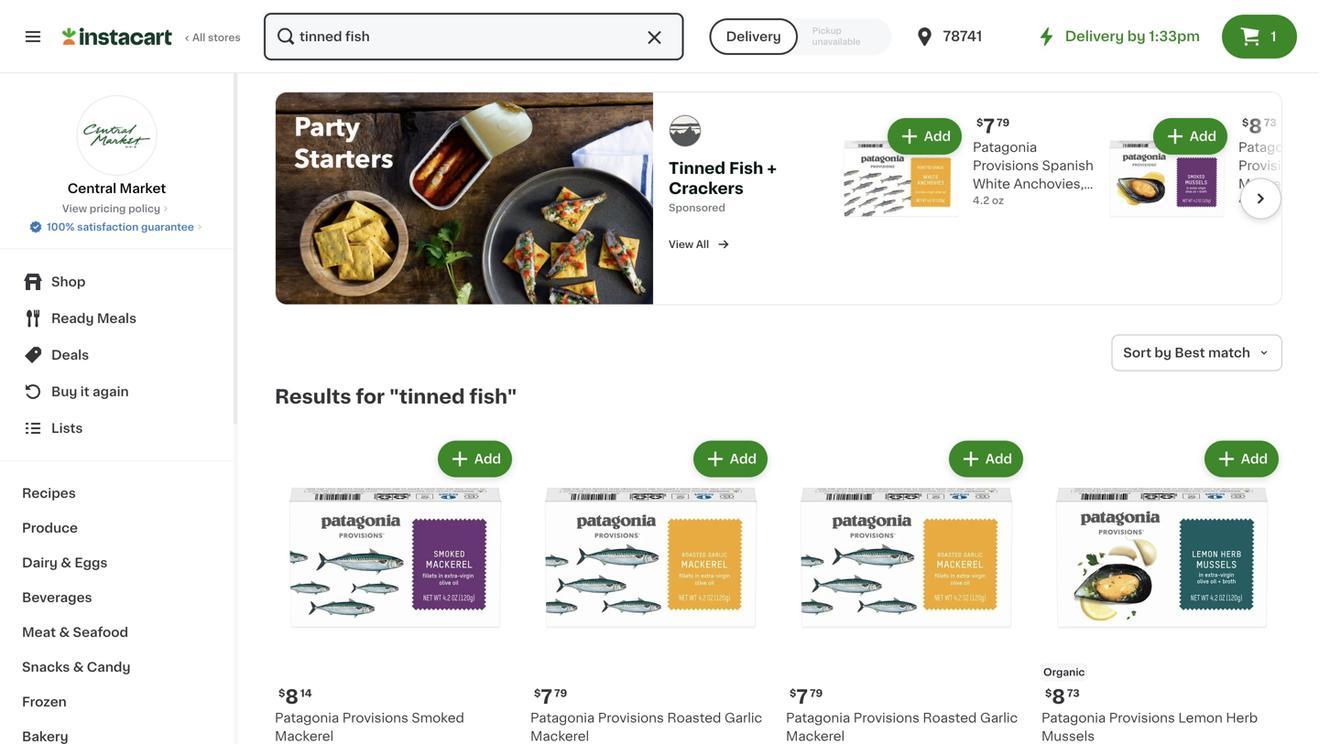 Task type: locate. For each thing, give the bounding box(es) containing it.
8 down organic on the bottom of the page
[[1052, 688, 1065, 707]]

& for dairy
[[61, 557, 71, 570]]

product group
[[275, 438, 516, 745], [530, 438, 771, 745], [786, 438, 1027, 745], [1042, 438, 1282, 745]]

1 vertical spatial by
[[1155, 347, 1172, 360]]

8 up patagonia provisions s 4.2 oz
[[1249, 117, 1262, 136]]

4.2 oz
[[973, 195, 1004, 206]]

1 horizontal spatial 73
[[1264, 118, 1277, 128]]

8 for patagonia provisions smoked mackerel
[[285, 688, 299, 707]]

dairy & eggs
[[22, 557, 108, 570]]

& left candy
[[73, 661, 84, 674]]

recipes link
[[11, 476, 223, 511]]

sort
[[1123, 347, 1151, 360]]

79
[[997, 118, 1010, 128], [554, 689, 567, 699], [810, 689, 823, 699]]

1 horizontal spatial view
[[669, 239, 694, 249]]

central market link
[[68, 95, 166, 198]]

$
[[977, 118, 983, 128], [1242, 118, 1249, 128], [278, 689, 285, 699], [534, 689, 541, 699], [790, 689, 796, 699], [1045, 689, 1052, 699]]

0 horizontal spatial 73
[[1067, 689, 1080, 699]]

73 up patagonia provisions s 4.2 oz
[[1264, 118, 1277, 128]]

garlic
[[1030, 196, 1068, 209], [725, 712, 762, 725], [980, 712, 1018, 725]]

nsored
[[689, 203, 725, 213]]

by
[[1127, 30, 1146, 43], [1155, 347, 1172, 360]]

8 for patagonia provisions lemon herb mussels
[[1052, 688, 1065, 707]]

view for view pricing policy
[[62, 204, 87, 214]]

by left the '1:33pm'
[[1127, 30, 1146, 43]]

1 vertical spatial &
[[59, 627, 70, 639]]

0 horizontal spatial by
[[1127, 30, 1146, 43]]

add
[[924, 130, 951, 143], [1190, 130, 1217, 143], [474, 453, 501, 466], [730, 453, 757, 466], [985, 453, 1012, 466], [1241, 453, 1268, 466]]

0 horizontal spatial $ 8 73
[[1045, 688, 1080, 707]]

ready meals link
[[11, 300, 223, 337]]

patagonia inside patagonia provisions spanish white anchovies, roasted garlic
[[973, 141, 1037, 154]]

organic
[[1043, 668, 1085, 678]]

all
[[192, 33, 205, 43], [696, 239, 709, 249]]

3 product group from the left
[[786, 438, 1027, 745]]

anchovies,
[[1014, 178, 1084, 190]]

provisions
[[973, 159, 1039, 172], [1238, 159, 1304, 172], [342, 712, 408, 725], [598, 712, 664, 725], [854, 712, 920, 725], [1109, 712, 1175, 725]]

0 vertical spatial &
[[61, 557, 71, 570]]

1 vertical spatial all
[[696, 239, 709, 249]]

roasted inside patagonia provisions spanish white anchovies, roasted garlic
[[973, 196, 1027, 209]]

patagonia provisions roasted garlic mackerel
[[530, 712, 762, 744], [786, 712, 1018, 744]]

0 horizontal spatial patagonia provisions roasted garlic mackerel
[[530, 712, 762, 744]]

1 horizontal spatial delivery
[[1065, 30, 1124, 43]]

8
[[1249, 117, 1262, 136], [285, 688, 299, 707], [1052, 688, 1065, 707]]

0 vertical spatial view
[[62, 204, 87, 214]]

1 horizontal spatial by
[[1155, 347, 1172, 360]]

bakery link
[[11, 720, 223, 745]]

$ 8 14
[[278, 688, 312, 707]]

2 horizontal spatial garlic
[[1030, 196, 1068, 209]]

& for meat
[[59, 627, 70, 639]]

shop
[[51, 276, 86, 289]]

all left stores
[[192, 33, 205, 43]]

0 horizontal spatial 8
[[285, 688, 299, 707]]

0 horizontal spatial 7
[[541, 688, 552, 707]]

seafood
[[73, 627, 128, 639]]

satisfaction
[[77, 222, 139, 232]]

delivery by 1:33pm
[[1065, 30, 1200, 43]]

2 horizontal spatial 8
[[1249, 117, 1262, 136]]

snacks
[[22, 661, 70, 674]]

central market
[[68, 182, 166, 195]]

delivery for delivery by 1:33pm
[[1065, 30, 1124, 43]]

central market logo image
[[76, 95, 157, 176]]

lists link
[[11, 410, 223, 447]]

by for delivery
[[1127, 30, 1146, 43]]

delivery by 1:33pm link
[[1036, 26, 1200, 48]]

sort by best match
[[1123, 347, 1250, 360]]

1 horizontal spatial 7
[[796, 688, 808, 707]]

0 vertical spatial $ 8 73
[[1242, 117, 1277, 136]]

all stores
[[192, 33, 241, 43]]

0 horizontal spatial 79
[[554, 689, 567, 699]]

buy it again link
[[11, 374, 223, 410]]

view pricing policy link
[[62, 202, 171, 216]]

1 horizontal spatial all
[[696, 239, 709, 249]]

$ 8 73 for patagonia provisions s
[[1242, 117, 1277, 136]]

view
[[62, 204, 87, 214], [669, 239, 694, 249]]

results
[[275, 388, 351, 407]]

view for view all
[[669, 239, 694, 249]]

delivery
[[1065, 30, 1124, 43], [726, 30, 781, 43]]

1 horizontal spatial $ 7 79
[[790, 688, 823, 707]]

8 left 14
[[285, 688, 299, 707]]

view up 100%
[[62, 204, 87, 214]]

lists
[[51, 422, 83, 435]]

& right meat
[[59, 627, 70, 639]]

by right sort
[[1155, 347, 1172, 360]]

eggs
[[75, 557, 108, 570]]

0 vertical spatial 73
[[1264, 118, 1277, 128]]

white
[[973, 178, 1010, 190]]

2 product group from the left
[[530, 438, 771, 745]]

None search field
[[262, 11, 686, 62]]

view down spo
[[669, 239, 694, 249]]

73
[[1264, 118, 1277, 128], [1067, 689, 1080, 699]]

1 patagonia provisions roasted garlic mackerel from the left
[[530, 712, 762, 744]]

patagonia inside patagonia provisions s 4.2 oz
[[1238, 141, 1303, 154]]

0 vertical spatial by
[[1127, 30, 1146, 43]]

snacks & candy link
[[11, 650, 223, 685]]

circular pixel art of a grey mountain range with clouds behind it. image
[[669, 114, 702, 147]]

0 horizontal spatial delivery
[[726, 30, 781, 43]]

stores
[[208, 33, 241, 43]]

roasted
[[973, 196, 1027, 209], [667, 712, 721, 725], [923, 712, 977, 725]]

2 horizontal spatial 7
[[983, 117, 995, 136]]

1 horizontal spatial 79
[[810, 689, 823, 699]]

view pricing policy
[[62, 204, 160, 214]]

patagonia
[[973, 141, 1037, 154], [1238, 141, 1303, 154], [275, 712, 339, 725], [530, 712, 595, 725], [786, 712, 850, 725], [1042, 712, 1106, 725]]

$ 8 73 up patagonia provisions s 4.2 oz
[[1242, 117, 1277, 136]]

0 horizontal spatial all
[[192, 33, 205, 43]]

produce
[[22, 522, 78, 535]]

1 horizontal spatial garlic
[[980, 712, 1018, 725]]

meals
[[97, 312, 137, 325]]

1 horizontal spatial 8
[[1052, 688, 1065, 707]]

1 horizontal spatial mackerel
[[530, 731, 589, 744]]

"tinned
[[389, 388, 465, 407]]

beverages link
[[11, 581, 223, 616]]

1 vertical spatial view
[[669, 239, 694, 249]]

provisions inside patagonia provisions smoked mackerel
[[342, 712, 408, 725]]

$ 8 73 down organic on the bottom of the page
[[1045, 688, 1080, 707]]

1 vertical spatial $ 8 73
[[1045, 688, 1080, 707]]

provisions inside patagonia provisions spanish white anchovies, roasted garlic
[[973, 159, 1039, 172]]

100% satisfaction guarantee button
[[28, 216, 205, 235]]

1 mackerel from the left
[[275, 731, 334, 744]]

mackerel
[[275, 731, 334, 744], [530, 731, 589, 744], [786, 731, 845, 744]]

garlic inside patagonia provisions spanish white anchovies, roasted garlic
[[1030, 196, 1068, 209]]

& left eggs
[[61, 557, 71, 570]]

&
[[61, 557, 71, 570], [59, 627, 70, 639], [73, 661, 84, 674]]

8 for patagonia provisions s
[[1249, 117, 1262, 136]]

0 horizontal spatial view
[[62, 204, 87, 214]]

by inside field
[[1155, 347, 1172, 360]]

lemon
[[1178, 712, 1223, 725]]

$ inside '$ 8 14'
[[278, 689, 285, 699]]

73 down organic on the bottom of the page
[[1067, 689, 1080, 699]]

delivery inside 'button'
[[726, 30, 781, 43]]

add button
[[889, 120, 960, 153], [1155, 120, 1226, 153], [439, 443, 510, 476], [695, 443, 766, 476], [951, 443, 1021, 476], [1206, 443, 1277, 476]]

1 horizontal spatial patagonia provisions roasted garlic mackerel
[[786, 712, 1018, 744]]

1 vertical spatial 73
[[1067, 689, 1080, 699]]

all down nsored
[[696, 239, 709, 249]]

0 horizontal spatial mackerel
[[275, 731, 334, 744]]

view inside view pricing policy link
[[62, 204, 87, 214]]

best
[[1175, 347, 1205, 360]]

2 vertical spatial &
[[73, 661, 84, 674]]

meat & seafood
[[22, 627, 128, 639]]

it
[[80, 386, 89, 398]]

2 horizontal spatial mackerel
[[786, 731, 845, 744]]

1 horizontal spatial $ 8 73
[[1242, 117, 1277, 136]]

2 horizontal spatial $ 7 79
[[977, 117, 1010, 136]]

7
[[983, 117, 995, 136], [541, 688, 552, 707], [796, 688, 808, 707]]



Task type: vqa. For each thing, say whether or not it's contained in the screenshot.
The Vitamin Shoppe®
no



Task type: describe. For each thing, give the bounding box(es) containing it.
results for "tinned fish"
[[275, 388, 517, 407]]

1 product group from the left
[[275, 438, 516, 745]]

patagonia inside the patagonia provisions lemon herb mussels
[[1042, 712, 1106, 725]]

4 product group from the left
[[1042, 438, 1282, 745]]

patagonia provisions lemon herb mussels
[[1042, 712, 1258, 744]]

fish"
[[469, 388, 517, 407]]

& for snacks
[[73, 661, 84, 674]]

for
[[356, 388, 385, 407]]

dairy & eggs link
[[11, 546, 223, 581]]

crackers
[[669, 181, 744, 196]]

herb
[[1226, 712, 1258, 725]]

meat & seafood link
[[11, 616, 223, 650]]

produce link
[[11, 511, 223, 546]]

2 horizontal spatial 79
[[997, 118, 1010, 128]]

pricing
[[90, 204, 126, 214]]

Best match Sort by field
[[1111, 335, 1282, 372]]

patagonia provisions s 4.2 oz
[[1238, 141, 1319, 206]]

73 for patagonia provisions lemon herb mussels
[[1067, 689, 1080, 699]]

buy it again
[[51, 386, 129, 398]]

deals link
[[11, 337, 223, 374]]

1 button
[[1222, 15, 1297, 59]]

patagonia provisions spanish white anchovies, roasted garlic
[[973, 141, 1094, 209]]

ready
[[51, 312, 94, 325]]

7 for second product group
[[541, 688, 552, 707]]

73 for patagonia provisions s
[[1264, 118, 1277, 128]]

Search field
[[264, 13, 684, 60]]

$ 8 73 for patagonia provisions lemon herb mussels
[[1045, 688, 1080, 707]]

again
[[93, 386, 129, 398]]

4.2
[[973, 195, 990, 206]]

frozen
[[22, 696, 67, 709]]

ready meals
[[51, 312, 137, 325]]

ready meals button
[[11, 300, 223, 337]]

2 patagonia provisions roasted garlic mackerel from the left
[[786, 712, 1018, 744]]

tinned
[[669, 161, 725, 176]]

snacks & candy
[[22, 661, 131, 674]]

by for sort
[[1155, 347, 1172, 360]]

smoked
[[412, 712, 464, 725]]

78741 button
[[914, 11, 1024, 62]]

bakery
[[22, 731, 68, 744]]

instacart logo image
[[62, 26, 172, 48]]

patagonia inside patagonia provisions smoked mackerel
[[275, 712, 339, 725]]

service type group
[[710, 18, 892, 55]]

match
[[1208, 347, 1250, 360]]

fish
[[729, 161, 763, 176]]

mackerel inside patagonia provisions smoked mackerel
[[275, 731, 334, 744]]

0 horizontal spatial garlic
[[725, 712, 762, 725]]

14
[[300, 689, 312, 699]]

meat
[[22, 627, 56, 639]]

guarantee
[[141, 222, 194, 232]]

candy
[[87, 661, 131, 674]]

all stores link
[[62, 11, 242, 62]]

deals
[[51, 349, 89, 362]]

central
[[68, 182, 116, 195]]

2 mackerel from the left
[[530, 731, 589, 744]]

0 vertical spatial all
[[192, 33, 205, 43]]

spanish
[[1042, 159, 1094, 172]]

a flat-lay of a table, showing a bowl of salted crackers, an opened can of anchovies, fresh cilantro, and a plate with appetizers made of crackers, anchovies, and diced tomato. the headline "party starters" is featured in the upper left-hand side. image
[[276, 93, 653, 305]]

market
[[120, 182, 166, 195]]

s
[[1308, 159, 1316, 172]]

oz
[[992, 195, 1004, 206]]

buy
[[51, 386, 77, 398]]

beverages
[[22, 592, 92, 605]]

provisions inside the patagonia provisions lemon herb mussels
[[1109, 712, 1175, 725]]

recipes
[[22, 487, 76, 500]]

patagonia provisions smoked mackerel
[[275, 712, 464, 744]]

1:33pm
[[1149, 30, 1200, 43]]

view all
[[669, 239, 709, 249]]

dairy
[[22, 557, 58, 570]]

spo
[[669, 203, 689, 213]]

0 horizontal spatial $ 7 79
[[534, 688, 567, 707]]

mussels
[[1042, 731, 1095, 744]]

1
[[1271, 30, 1276, 43]]

delivery for delivery
[[726, 30, 781, 43]]

tinned fish + crackers spo nsored
[[669, 161, 777, 213]]

78741
[[943, 30, 982, 43]]

7 for third product group from the left
[[796, 688, 808, 707]]

+
[[767, 161, 777, 176]]

100% satisfaction guarantee
[[47, 222, 194, 232]]

delivery button
[[710, 18, 798, 55]]

100%
[[47, 222, 75, 232]]

frozen link
[[11, 685, 223, 720]]

3 mackerel from the left
[[786, 731, 845, 744]]

provisions inside patagonia provisions s 4.2 oz
[[1238, 159, 1304, 172]]

policy
[[128, 204, 160, 214]]

shop link
[[11, 264, 223, 300]]



